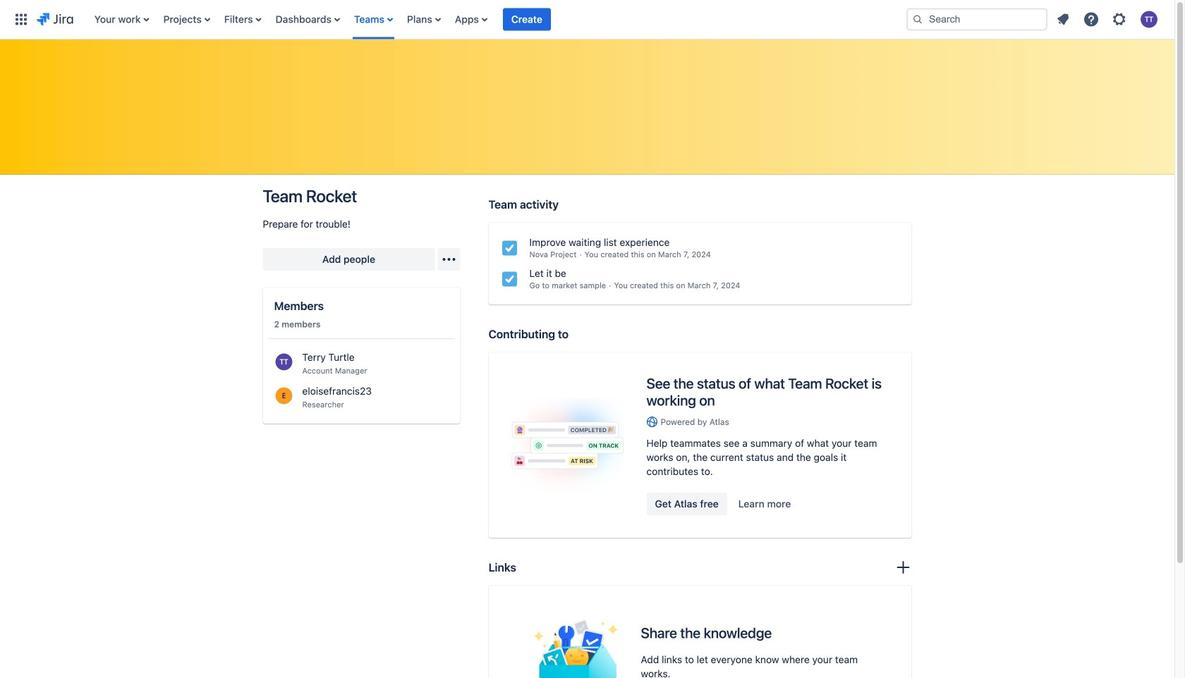 Task type: vqa. For each thing, say whether or not it's contained in the screenshot.
1st the '24 from left
no



Task type: locate. For each thing, give the bounding box(es) containing it.
more information about this user image
[[302, 351, 449, 365]]

notifications image
[[1055, 11, 1072, 28]]

settings image
[[1111, 11, 1128, 28]]

0 horizontal spatial list
[[87, 0, 895, 39]]

None search field
[[906, 8, 1048, 31]]

group
[[647, 493, 799, 516]]

help image
[[1083, 11, 1100, 28]]

list item
[[503, 0, 551, 39]]

list
[[87, 0, 895, 39], [1050, 7, 1166, 32]]

atlas image
[[647, 417, 658, 428]]

banner
[[0, 0, 1175, 40]]

jira image
[[37, 11, 73, 28], [37, 11, 73, 28]]



Task type: describe. For each thing, give the bounding box(es) containing it.
add link image
[[895, 560, 912, 576]]

your profile and settings image
[[1141, 11, 1158, 28]]

Search field
[[906, 8, 1048, 31]]

search image
[[912, 14, 923, 25]]

primary element
[[8, 0, 895, 39]]

appswitcher icon image
[[13, 11, 30, 28]]

1 horizontal spatial list
[[1050, 7, 1166, 32]]

actions image
[[441, 251, 457, 268]]



